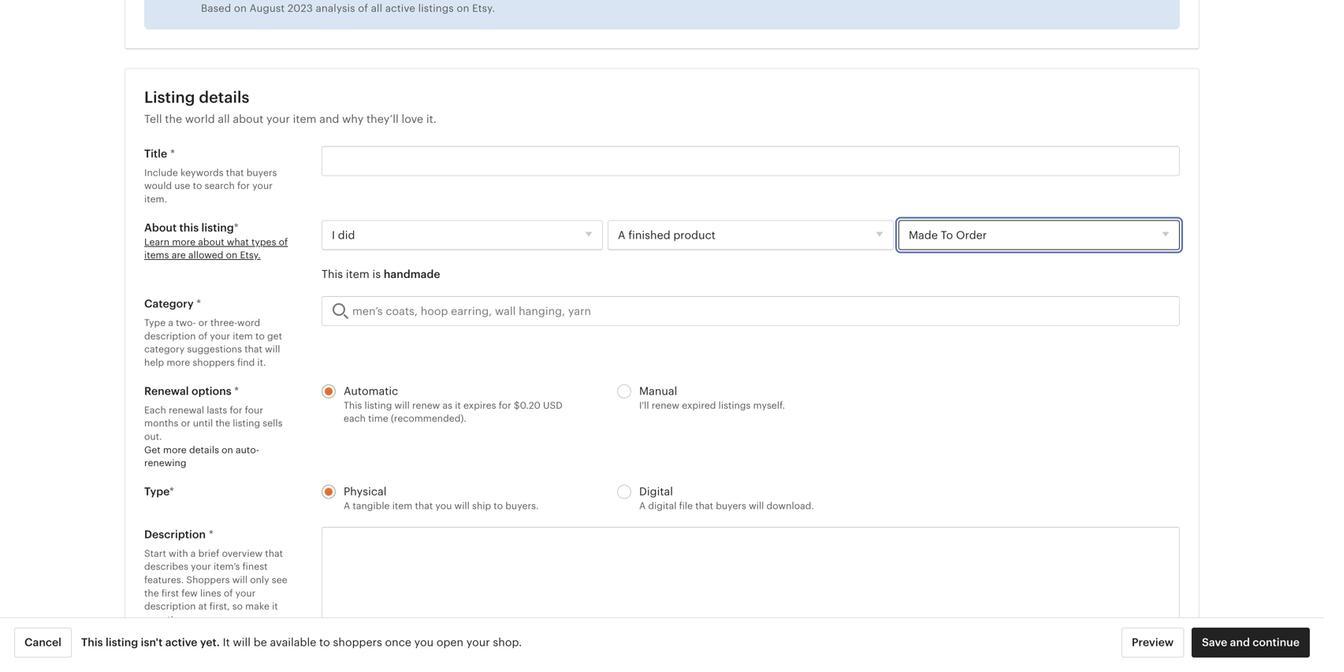 Task type: describe. For each thing, give the bounding box(es) containing it.
be
[[254, 637, 267, 649]]

get more details on auto- renewing button
[[144, 444, 293, 470]]

each
[[144, 405, 166, 416]]

continue
[[1253, 637, 1300, 649]]

type *
[[144, 486, 174, 498]]

so
[[232, 602, 243, 612]]

see
[[272, 575, 287, 586]]

all inside listing details tell the world all about your item and why they'll love it.
[[218, 113, 230, 125]]

save and continue button
[[1192, 628, 1310, 658]]

will inside digital a digital file that buyers will download.
[[749, 501, 764, 512]]

your down brief
[[191, 562, 211, 572]]

buyers for title
[[247, 167, 277, 178]]

to inside title * include keywords that buyers would use to search for your item.
[[193, 181, 202, 191]]

* for type
[[169, 486, 174, 498]]

will inside automatic this listing will renew as it expires for $0.20 usd each time (recommended).
[[395, 400, 410, 411]]

learn more about what types of items are allowed on etsy. link
[[144, 237, 288, 261]]

type inside the category * type a two- or three-word description of your item to get category suggestions that will help more shoppers find it.
[[144, 318, 166, 328]]

about inside 'not sure what else to say? shoppers also like hearing about your process, and the sto'
[[266, 651, 292, 661]]

or inside renewal options * each renewal lasts for four months or until the listing sells out. get more details on auto- renewing
[[181, 418, 190, 429]]

physical a tangible item that you will ship to buyers.
[[344, 486, 539, 512]]

describes
[[144, 562, 188, 572]]

on inside about this listing * learn more about what types of items are allowed on etsy.
[[226, 250, 238, 261]]

to inside physical a tangible item that you will ship to buyers.
[[494, 501, 503, 512]]

usd
[[543, 400, 563, 411]]

use
[[174, 181, 190, 191]]

it. inside listing details tell the world all about your item and why they'll love it.
[[426, 113, 437, 125]]

* for description
[[209, 528, 214, 541]]

listing inside about this listing * learn more about what types of items are allowed on etsy.
[[201, 221, 234, 234]]

this for handmade
[[322, 268, 343, 281]]

your inside 'not sure what else to say? shoppers also like hearing about your process, and the sto'
[[144, 664, 164, 668]]

renewal options * each renewal lasts for four months or until the listing sells out. get more details on auto- renewing
[[144, 385, 283, 469]]

physical
[[344, 486, 387, 498]]

your inside title * include keywords that buyers would use to search for your item.
[[252, 181, 273, 191]]

save and continue
[[1202, 637, 1300, 649]]

few
[[181, 588, 198, 599]]

you inside physical a tangible item that you will ship to buyers.
[[435, 501, 452, 512]]

what inside about this listing * learn more about what types of items are allowed on etsy.
[[227, 237, 249, 247]]

at
[[198, 602, 207, 612]]

your right the "open"
[[467, 637, 490, 649]]

three-
[[210, 318, 237, 328]]

find
[[237, 358, 255, 368]]

description
[[144, 528, 206, 541]]

august
[[250, 2, 285, 14]]

description inside the category * type a two- or three-word description of your item to get category suggestions that will help more shoppers find it.
[[144, 331, 196, 342]]

two-
[[176, 318, 196, 328]]

the inside renewal options * each renewal lasts for four months or until the listing sells out. get more details on auto- renewing
[[215, 418, 230, 429]]

sells
[[263, 418, 283, 429]]

learn
[[144, 237, 170, 247]]

manual i'll renew expired listings myself.
[[639, 385, 785, 411]]

about
[[144, 221, 177, 234]]

details inside listing details tell the world all about your item and why they'll love it.
[[199, 88, 249, 107]]

the inside 'not sure what else to say? shoppers also like hearing about your process, and the sto'
[[228, 664, 242, 668]]

automatic
[[344, 385, 398, 398]]

this inside automatic this listing will renew as it expires for $0.20 usd each time (recommended).
[[344, 400, 362, 411]]

cancel button
[[14, 628, 72, 658]]

yet.
[[200, 637, 220, 649]]

until
[[193, 418, 213, 429]]

overview
[[222, 549, 263, 559]]

description inside "start with a brief overview that describes your item's finest features. shoppers will only see the first few lines of your description at first, so make it count!"
[[144, 602, 196, 612]]

about this listing * learn more about what types of items are allowed on etsy.
[[144, 221, 288, 261]]

why
[[342, 113, 364, 125]]

preview
[[1132, 637, 1174, 649]]

keywords
[[181, 167, 224, 178]]

expired
[[682, 400, 716, 411]]

of right analysis
[[358, 2, 368, 14]]

it
[[223, 637, 230, 649]]

category * type a two- or three-word description of your item to get category suggestions that will help more shoppers find it.
[[144, 298, 282, 368]]

* for title
[[170, 147, 175, 160]]

digital a digital file that buyers will download.
[[639, 486, 814, 512]]

the inside listing details tell the world all about your item and why they'll love it.
[[165, 113, 182, 125]]

auto-
[[236, 445, 259, 455]]

it. inside the category * type a two- or three-word description of your item to get category suggestions that will help more shoppers find it.
[[257, 358, 266, 368]]

not sure what else to say? shoppers also like hearing about your process, and the sto
[[144, 637, 292, 668]]

finest
[[242, 562, 268, 572]]

0 horizontal spatial you
[[414, 637, 434, 649]]

alert containing this item is
[[322, 267, 1180, 282]]

get
[[267, 331, 282, 342]]

title
[[144, 147, 167, 160]]

shoppers inside 'not sure what else to say? shoppers also like hearing about your process, and the sto'
[[144, 651, 188, 661]]

a for digital
[[639, 501, 646, 512]]

this
[[179, 221, 199, 234]]

a inside "start with a brief overview that describes your item's finest features. shoppers will only see the first few lines of your description at first, so make it count!"
[[191, 549, 196, 559]]

sure
[[163, 637, 182, 648]]

buyers.
[[506, 501, 539, 512]]

item inside physical a tangible item that you will ship to buyers.
[[392, 501, 413, 512]]

* inside renewal options * each renewal lasts for four months or until the listing sells out. get more details on auto- renewing
[[234, 385, 239, 398]]

shop.
[[493, 637, 522, 649]]

say?
[[242, 637, 262, 648]]

like
[[211, 651, 226, 661]]

* inside about this listing * learn more about what types of items are allowed on etsy.
[[234, 221, 239, 234]]

they'll
[[367, 113, 399, 125]]

lasts
[[207, 405, 227, 416]]

about for this
[[198, 237, 224, 247]]

cancel
[[24, 637, 62, 649]]

that for title
[[226, 167, 244, 178]]

process,
[[167, 664, 205, 668]]

automatic this listing will renew as it expires for $0.20 usd each time (recommended).
[[344, 385, 563, 424]]

for inside title * include keywords that buyers would use to search for your item.
[[237, 181, 250, 191]]

item.
[[144, 194, 167, 205]]

it inside "start with a brief overview that describes your item's finest features. shoppers will only see the first few lines of your description at first, so make it count!"
[[272, 602, 278, 612]]

more inside about this listing * learn more about what types of items are allowed on etsy.
[[172, 237, 196, 247]]

shoppers inside the category * type a two- or three-word description of your item to get category suggestions that will help more shoppers find it.
[[193, 358, 235, 368]]

love
[[402, 113, 423, 125]]

(recommended).
[[391, 414, 467, 424]]

options
[[192, 385, 232, 398]]

make
[[245, 602, 270, 612]]

would
[[144, 181, 172, 191]]



Task type: locate. For each thing, give the bounding box(es) containing it.
1 renew from the left
[[412, 400, 440, 411]]

count!
[[144, 615, 173, 625]]

0 vertical spatial active
[[385, 2, 415, 14]]

0 horizontal spatial it
[[272, 602, 278, 612]]

* up learn more about what types of items are allowed on etsy. link
[[234, 221, 239, 234]]

0 horizontal spatial etsy.
[[240, 250, 261, 261]]

of inside about this listing * learn more about what types of items are allowed on etsy.
[[279, 237, 288, 247]]

description down first
[[144, 602, 196, 612]]

1 horizontal spatial it.
[[426, 113, 437, 125]]

your up so
[[235, 588, 256, 599]]

digital
[[648, 501, 677, 512]]

* up brief
[[209, 528, 214, 541]]

0 horizontal spatial about
[[198, 237, 224, 247]]

2 horizontal spatial and
[[1230, 637, 1250, 649]]

will left ship
[[454, 501, 470, 512]]

the down lasts
[[215, 418, 230, 429]]

renew up (recommended).
[[412, 400, 440, 411]]

this right cancel at the left bottom of the page
[[81, 637, 103, 649]]

and inside listing details tell the world all about your item and why they'll love it.
[[319, 113, 339, 125]]

all right analysis
[[371, 2, 383, 14]]

0 horizontal spatial or
[[181, 418, 190, 429]]

your down the three-
[[210, 331, 230, 342]]

0 horizontal spatial it.
[[257, 358, 266, 368]]

0 horizontal spatial a
[[168, 318, 173, 328]]

1 horizontal spatial or
[[198, 318, 208, 328]]

the down features.
[[144, 588, 159, 599]]

1 vertical spatial description
[[144, 602, 196, 612]]

* inside title * include keywords that buyers would use to search for your item.
[[170, 147, 175, 160]]

about for details
[[233, 113, 264, 125]]

a right "with"
[[191, 549, 196, 559]]

etsy.
[[472, 2, 495, 14], [240, 250, 261, 261]]

more up renewing
[[163, 445, 187, 455]]

for left $0.20
[[499, 400, 511, 411]]

start with a brief overview that describes your item's finest features. shoppers will only see the first few lines of your description at first, so make it count!
[[144, 549, 287, 625]]

that up finest
[[265, 549, 283, 559]]

will up hearing
[[233, 637, 251, 649]]

2 horizontal spatial this
[[344, 400, 362, 411]]

1 horizontal spatial shoppers
[[333, 637, 382, 649]]

world
[[185, 113, 215, 125]]

type down the category
[[144, 318, 166, 328]]

listing up learn more about what types of items are allowed on etsy. link
[[201, 221, 234, 234]]

for inside renewal options * each renewal lasts for four months or until the listing sells out. get more details on auto- renewing
[[230, 405, 242, 416]]

listing up time
[[365, 400, 392, 411]]

2 vertical spatial more
[[163, 445, 187, 455]]

1 horizontal spatial listings
[[719, 400, 751, 411]]

once
[[385, 637, 411, 649]]

0 vertical spatial more
[[172, 237, 196, 247]]

to right ship
[[494, 501, 503, 512]]

2 a from the left
[[639, 501, 646, 512]]

1 horizontal spatial what
[[227, 237, 249, 247]]

first
[[161, 588, 179, 599]]

1 horizontal spatial about
[[233, 113, 264, 125]]

listing
[[201, 221, 234, 234], [365, 400, 392, 411], [233, 418, 260, 429], [106, 637, 138, 649]]

what up also
[[185, 637, 207, 648]]

based
[[201, 2, 231, 14]]

that up "search"
[[226, 167, 244, 178]]

buyers inside digital a digital file that buyers will download.
[[716, 501, 746, 512]]

it inside automatic this listing will renew as it expires for $0.20 usd each time (recommended).
[[455, 400, 461, 411]]

of right types
[[279, 237, 288, 247]]

a
[[168, 318, 173, 328], [191, 549, 196, 559]]

shoppers inside "start with a brief overview that describes your item's finest features. shoppers will only see the first few lines of your description at first, so make it count!"
[[186, 575, 230, 586]]

* inside the category * type a two- or three-word description of your item to get category suggestions that will help more shoppers find it.
[[196, 298, 201, 310]]

on inside renewal options * each renewal lasts for four months or until the listing sells out. get more details on auto- renewing
[[222, 445, 233, 455]]

type
[[144, 318, 166, 328], [144, 486, 169, 498]]

1 horizontal spatial all
[[371, 2, 383, 14]]

time
[[368, 414, 388, 424]]

for right "search"
[[237, 181, 250, 191]]

your inside the category * type a two- or three-word description of your item to get category suggestions that will help more shoppers find it.
[[210, 331, 230, 342]]

1 vertical spatial buyers
[[716, 501, 746, 512]]

available
[[270, 637, 316, 649]]

first,
[[210, 602, 230, 612]]

your right "search"
[[252, 181, 273, 191]]

0 horizontal spatial shoppers
[[193, 358, 235, 368]]

only
[[250, 575, 269, 586]]

1 vertical spatial what
[[185, 637, 207, 648]]

* right the options
[[234, 385, 239, 398]]

else
[[209, 637, 228, 648]]

listing inside renewal options * each renewal lasts for four months or until the listing sells out. get more details on auto- renewing
[[233, 418, 260, 429]]

item left why at the left of page
[[293, 113, 317, 125]]

of up first,
[[224, 588, 233, 599]]

description *
[[144, 528, 214, 541]]

more inside renewal options * each renewal lasts for four months or until the listing sells out. get more details on auto- renewing
[[163, 445, 187, 455]]

and right the save
[[1230, 637, 1250, 649]]

buyers inside title * include keywords that buyers would use to search for your item.
[[247, 167, 277, 178]]

0 horizontal spatial buyers
[[247, 167, 277, 178]]

1 horizontal spatial you
[[435, 501, 452, 512]]

this up each
[[344, 400, 362, 411]]

0 vertical spatial this
[[322, 268, 343, 281]]

will up (recommended).
[[395, 400, 410, 411]]

1 horizontal spatial buyers
[[716, 501, 746, 512]]

2 horizontal spatial about
[[266, 651, 292, 661]]

your
[[266, 113, 290, 125], [252, 181, 273, 191], [210, 331, 230, 342], [191, 562, 211, 572], [235, 588, 256, 599], [467, 637, 490, 649], [144, 664, 164, 668]]

or inside the category * type a two- or three-word description of your item to get category suggestions that will help more shoppers find it.
[[198, 318, 208, 328]]

1 vertical spatial more
[[167, 358, 190, 368]]

about down available
[[266, 651, 292, 661]]

start
[[144, 549, 166, 559]]

that inside "start with a brief overview that describes your item's finest features. shoppers will only see the first few lines of your description at first, so make it count!"
[[265, 549, 283, 559]]

you left ship
[[435, 501, 452, 512]]

0 vertical spatial details
[[199, 88, 249, 107]]

save
[[1202, 637, 1228, 649]]

0 vertical spatial and
[[319, 113, 339, 125]]

0 horizontal spatial and
[[208, 664, 225, 668]]

listing down four
[[233, 418, 260, 429]]

1 vertical spatial it
[[272, 602, 278, 612]]

to
[[193, 181, 202, 191], [255, 331, 265, 342], [494, 501, 503, 512], [319, 637, 330, 649], [230, 637, 239, 648]]

it. right find
[[257, 358, 266, 368]]

0 vertical spatial a
[[168, 318, 173, 328]]

it. right the love
[[426, 113, 437, 125]]

or right two-
[[198, 318, 208, 328]]

will inside physical a tangible item that you will ship to buyers.
[[454, 501, 470, 512]]

item left the is
[[346, 268, 370, 281]]

item inside the category * type a two- or three-word description of your item to get category suggestions that will help more shoppers find it.
[[233, 331, 253, 342]]

1 vertical spatial shoppers
[[144, 651, 188, 661]]

out.
[[144, 432, 162, 442]]

2 description from the top
[[144, 602, 196, 612]]

based on august 2023 analysis of all active listings on etsy.
[[201, 2, 495, 14]]

shoppers
[[193, 358, 235, 368], [333, 637, 382, 649]]

1 horizontal spatial etsy.
[[472, 2, 495, 14]]

your down isn't
[[144, 664, 164, 668]]

what inside 'not sure what else to say? shoppers also like hearing about your process, and the sto'
[[185, 637, 207, 648]]

also
[[190, 651, 208, 661]]

1 horizontal spatial this
[[322, 268, 343, 281]]

active right analysis
[[385, 2, 415, 14]]

shoppers left once
[[333, 637, 382, 649]]

or down renewal on the left of page
[[181, 418, 190, 429]]

1 horizontal spatial active
[[385, 2, 415, 14]]

description
[[144, 331, 196, 342], [144, 602, 196, 612]]

this left the is
[[322, 268, 343, 281]]

1 vertical spatial this
[[344, 400, 362, 411]]

and inside 'not sure what else to say? shoppers also like hearing about your process, and the sto'
[[208, 664, 225, 668]]

with
[[169, 549, 188, 559]]

lines
[[200, 588, 221, 599]]

more down category
[[167, 358, 190, 368]]

details down until
[[189, 445, 219, 455]]

*
[[170, 147, 175, 160], [234, 221, 239, 234], [196, 298, 201, 310], [234, 385, 239, 398], [169, 486, 174, 498], [209, 528, 214, 541]]

preview button
[[1122, 628, 1184, 658]]

buyers right "file"
[[716, 501, 746, 512]]

and
[[319, 113, 339, 125], [1230, 637, 1250, 649], [208, 664, 225, 668]]

0 vertical spatial it
[[455, 400, 461, 411]]

1 horizontal spatial it
[[455, 400, 461, 411]]

0 horizontal spatial renew
[[412, 400, 440, 411]]

0 vertical spatial shoppers
[[193, 358, 235, 368]]

of
[[358, 2, 368, 14], [279, 237, 288, 247], [198, 331, 208, 342], [224, 588, 233, 599]]

shoppers down suggestions
[[193, 358, 235, 368]]

months
[[144, 418, 178, 429]]

what left types
[[227, 237, 249, 247]]

1 horizontal spatial and
[[319, 113, 339, 125]]

for inside automatic this listing will renew as it expires for $0.20 usd each time (recommended).
[[499, 400, 511, 411]]

0 horizontal spatial listings
[[418, 2, 454, 14]]

1 vertical spatial and
[[1230, 637, 1250, 649]]

the down hearing
[[228, 664, 242, 668]]

category
[[144, 344, 185, 355]]

1 vertical spatial all
[[218, 113, 230, 125]]

1 vertical spatial etsy.
[[240, 250, 261, 261]]

will inside the category * type a two- or three-word description of your item to get category suggestions that will help more shoppers find it.
[[265, 344, 280, 355]]

a inside the category * type a two- or three-word description of your item to get category suggestions that will help more shoppers find it.
[[168, 318, 173, 328]]

description up category
[[144, 331, 196, 342]]

it right make
[[272, 602, 278, 612]]

title * include keywords that buyers would use to search for your item.
[[144, 147, 277, 205]]

the inside "start with a brief overview that describes your item's finest features. shoppers will only see the first few lines of your description at first, so make it count!"
[[144, 588, 159, 599]]

allowed
[[188, 250, 223, 261]]

2023
[[288, 2, 313, 14]]

and left why at the left of page
[[319, 113, 339, 125]]

1 a from the left
[[344, 501, 350, 512]]

renew down manual
[[652, 400, 680, 411]]

men's coats, hoop earring, wall hanging, yarn search field
[[322, 296, 1180, 326]]

shoppers up lines
[[186, 575, 230, 586]]

for left four
[[230, 405, 242, 416]]

0 vertical spatial etsy.
[[472, 2, 495, 14]]

1 vertical spatial details
[[189, 445, 219, 455]]

about up allowed
[[198, 237, 224, 247]]

i'll
[[639, 400, 649, 411]]

about inside listing details tell the world all about your item and why they'll love it.
[[233, 113, 264, 125]]

four
[[245, 405, 263, 416]]

your left why at the left of page
[[266, 113, 290, 125]]

renewing
[[144, 458, 186, 469]]

search
[[205, 181, 235, 191]]

2 vertical spatial this
[[81, 637, 103, 649]]

will down item's
[[232, 575, 248, 586]]

that inside title * include keywords that buyers would use to search for your item.
[[226, 167, 244, 178]]

buyers for digital
[[716, 501, 746, 512]]

listings inside manual i'll renew expired listings myself.
[[719, 400, 751, 411]]

0 horizontal spatial active
[[165, 637, 197, 649]]

is
[[372, 268, 381, 281]]

that right "file"
[[695, 501, 713, 512]]

this for active
[[81, 637, 103, 649]]

that up find
[[245, 344, 262, 355]]

renew inside manual i'll renew expired listings myself.
[[652, 400, 680, 411]]

0 vertical spatial you
[[435, 501, 452, 512]]

1 horizontal spatial a
[[191, 549, 196, 559]]

expires
[[464, 400, 496, 411]]

file
[[679, 501, 693, 512]]

that for physical
[[415, 501, 433, 512]]

0 vertical spatial listings
[[418, 2, 454, 14]]

of up suggestions
[[198, 331, 208, 342]]

about
[[233, 113, 264, 125], [198, 237, 224, 247], [266, 651, 292, 661]]

0 horizontal spatial all
[[218, 113, 230, 125]]

alert
[[322, 267, 1180, 282]]

a for physical
[[344, 501, 350, 512]]

word
[[237, 318, 260, 328]]

1 horizontal spatial a
[[639, 501, 646, 512]]

to inside the category * type a two- or three-word description of your item to get category suggestions that will help more shoppers find it.
[[255, 331, 265, 342]]

2 type from the top
[[144, 486, 169, 498]]

what
[[227, 237, 249, 247], [185, 637, 207, 648]]

it
[[455, 400, 461, 411], [272, 602, 278, 612]]

the right tell
[[165, 113, 182, 125]]

0 vertical spatial description
[[144, 331, 196, 342]]

renew inside automatic this listing will renew as it expires for $0.20 usd each time (recommended).
[[412, 400, 440, 411]]

type down renewing
[[144, 486, 169, 498]]

and inside button
[[1230, 637, 1250, 649]]

listings
[[418, 2, 454, 14], [719, 400, 751, 411]]

will down get
[[265, 344, 280, 355]]

myself.
[[753, 400, 785, 411]]

to inside 'not sure what else to say? shoppers also like hearing about your process, and the sto'
[[230, 637, 239, 648]]

each
[[344, 414, 366, 424]]

0 vertical spatial or
[[198, 318, 208, 328]]

that for digital
[[695, 501, 713, 512]]

isn't
[[141, 637, 163, 649]]

1 vertical spatial about
[[198, 237, 224, 247]]

brief
[[198, 549, 219, 559]]

and down like on the bottom of the page
[[208, 664, 225, 668]]

* right the category
[[196, 298, 201, 310]]

all right world
[[218, 113, 230, 125]]

your inside listing details tell the world all about your item and why they'll love it.
[[266, 113, 290, 125]]

more inside the category * type a two- or three-word description of your item to get category suggestions that will help more shoppers find it.
[[167, 358, 190, 368]]

to right it
[[230, 637, 239, 648]]

0 horizontal spatial what
[[185, 637, 207, 648]]

active up also
[[165, 637, 197, 649]]

1 vertical spatial you
[[414, 637, 434, 649]]

suggestions
[[187, 344, 242, 355]]

types
[[251, 237, 276, 247]]

for
[[237, 181, 250, 191], [499, 400, 511, 411], [230, 405, 242, 416]]

that inside physical a tangible item that you will ship to buyers.
[[415, 501, 433, 512]]

that right tangible
[[415, 501, 433, 512]]

to down keywords
[[193, 181, 202, 191]]

listing inside automatic this listing will renew as it expires for $0.20 usd each time (recommended).
[[365, 400, 392, 411]]

None field
[[322, 146, 1180, 176]]

a inside physical a tangible item that you will ship to buyers.
[[344, 501, 350, 512]]

this listing isn't active yet. it will be available to shoppers once you open your shop.
[[81, 637, 522, 649]]

of inside "start with a brief overview that describes your item's finest features. shoppers will only see the first few lines of your description at first, so make it count!"
[[224, 588, 233, 599]]

1 vertical spatial active
[[165, 637, 197, 649]]

0 vertical spatial all
[[371, 2, 383, 14]]

hearing
[[229, 651, 263, 661]]

shoppers down sure
[[144, 651, 188, 661]]

it right as
[[455, 400, 461, 411]]

this item is handmade
[[322, 268, 440, 281]]

1 vertical spatial type
[[144, 486, 169, 498]]

2 vertical spatial about
[[266, 651, 292, 661]]

1 vertical spatial a
[[191, 549, 196, 559]]

etsy. inside about this listing * learn more about what types of items are allowed on etsy.
[[240, 250, 261, 261]]

will left download.
[[749, 501, 764, 512]]

a inside digital a digital file that buyers will download.
[[639, 501, 646, 512]]

a down digital
[[639, 501, 646, 512]]

item down word at left top
[[233, 331, 253, 342]]

more up are
[[172, 237, 196, 247]]

about inside about this listing * learn more about what types of items are allowed on etsy.
[[198, 237, 224, 247]]

1 type from the top
[[144, 318, 166, 328]]

listing details tell the world all about your item and why they'll love it.
[[144, 88, 437, 125]]

1 vertical spatial listings
[[719, 400, 751, 411]]

* down renewing
[[169, 486, 174, 498]]

will inside "start with a brief overview that describes your item's finest features. shoppers will only see the first few lines of your description at first, so make it count!"
[[232, 575, 248, 586]]

0 vertical spatial type
[[144, 318, 166, 328]]

details up world
[[199, 88, 249, 107]]

* right title
[[170, 147, 175, 160]]

$0.20
[[514, 400, 541, 411]]

the
[[165, 113, 182, 125], [215, 418, 230, 429], [144, 588, 159, 599], [228, 664, 242, 668]]

listing left isn't
[[106, 637, 138, 649]]

that inside the category * type a two- or three-word description of your item to get category suggestions that will help more shoppers find it.
[[245, 344, 262, 355]]

of inside the category * type a two- or three-word description of your item to get category suggestions that will help more shoppers find it.
[[198, 331, 208, 342]]

* for category
[[196, 298, 201, 310]]

0 vertical spatial it.
[[426, 113, 437, 125]]

buyers right keywords
[[247, 167, 277, 178]]

0 vertical spatial about
[[233, 113, 264, 125]]

that inside digital a digital file that buyers will download.
[[695, 501, 713, 512]]

1 horizontal spatial renew
[[652, 400, 680, 411]]

0 horizontal spatial this
[[81, 637, 103, 649]]

features.
[[144, 575, 184, 586]]

2 renew from the left
[[652, 400, 680, 411]]

1 vertical spatial shoppers
[[333, 637, 382, 649]]

1 vertical spatial or
[[181, 418, 190, 429]]

items
[[144, 250, 169, 261]]

None text field
[[322, 527, 1180, 668]]

1 description from the top
[[144, 331, 196, 342]]

2 vertical spatial and
[[208, 664, 225, 668]]

0 vertical spatial what
[[227, 237, 249, 247]]

about right world
[[233, 113, 264, 125]]

you right once
[[414, 637, 434, 649]]

1 vertical spatial it.
[[257, 358, 266, 368]]

this
[[322, 268, 343, 281], [344, 400, 362, 411], [81, 637, 103, 649]]

analysis
[[316, 2, 355, 14]]

digital
[[639, 486, 673, 498]]

it.
[[426, 113, 437, 125], [257, 358, 266, 368]]

a left two-
[[168, 318, 173, 328]]

0 horizontal spatial a
[[344, 501, 350, 512]]

item right tangible
[[392, 501, 413, 512]]

item inside listing details tell the world all about your item and why they'll love it.
[[293, 113, 317, 125]]

a
[[344, 501, 350, 512], [639, 501, 646, 512]]

a down physical
[[344, 501, 350, 512]]

0 vertical spatial buyers
[[247, 167, 277, 178]]

not
[[144, 637, 161, 648]]

to right available
[[319, 637, 330, 649]]

details inside renewal options * each renewal lasts for four months or until the listing sells out. get more details on auto- renewing
[[189, 445, 219, 455]]

details
[[199, 88, 249, 107], [189, 445, 219, 455]]

0 vertical spatial shoppers
[[186, 575, 230, 586]]

to left get
[[255, 331, 265, 342]]



Task type: vqa. For each thing, say whether or not it's contained in the screenshot.
United from
no



